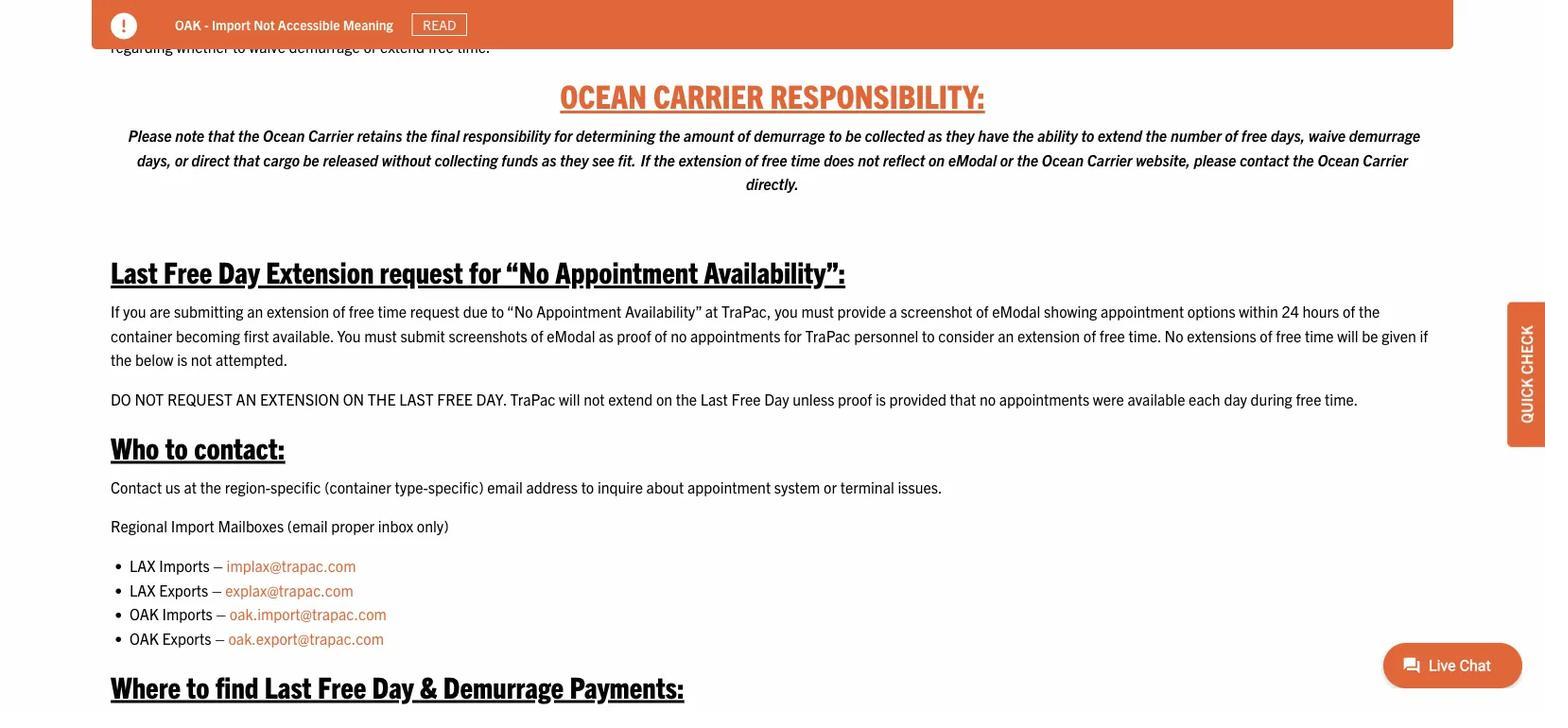 Task type: locate. For each thing, give the bounding box(es) containing it.
to right the ability
[[1081, 126, 1094, 145]]

day
[[1224, 390, 1247, 409]]

oak.export@trapac.com link
[[228, 629, 384, 648]]

2 vertical spatial free
[[318, 668, 366, 705]]

must right you
[[364, 326, 397, 345]]

free left unless
[[731, 390, 761, 409]]

time up submit
[[378, 302, 407, 321]]

&
[[420, 668, 437, 705]]

container
[[111, 326, 172, 345]]

0 vertical spatial does
[[334, 13, 365, 32]]

as
[[928, 126, 942, 145], [542, 150, 557, 169], [599, 326, 613, 345]]

trapac inside if you are submitting an extension of free time request due to "no appointment availability" at trapac, you must provide a screenshot of emodal showing appointment options within 24 hours of the container becoming first available. you must submit screenshots of emodal as proof of no appointments for trapac personnel to consider an extension of free time. no extensions of free time will be given if the below is not attempted.
[[805, 326, 851, 345]]

1 horizontal spatial proof
[[838, 390, 872, 409]]

0 horizontal spatial will
[[559, 390, 580, 409]]

an
[[236, 390, 257, 409]]

the down the ability
[[1017, 150, 1038, 169]]

the right have
[[1013, 126, 1034, 145]]

will down hours
[[1337, 326, 1359, 345]]

on down "availability""
[[656, 390, 672, 409]]

an up first
[[247, 302, 263, 321]]

contact right vocc's
[[956, 13, 1005, 32]]

extend up inquire
[[608, 390, 653, 409]]

us
[[165, 478, 180, 496]]

free inside if a bco (beneficial cargo owner) does not agree with the decision made by the terminal, we will provide the bco with the vocc's contact information so that the vocc can make a final determination regarding whether to waive demurrage or extend free time.
[[428, 38, 454, 56]]

1 horizontal spatial final
[[1279, 13, 1307, 32]]

time
[[791, 150, 820, 169], [378, 302, 407, 321], [1305, 326, 1334, 345]]

extension down amount
[[679, 150, 742, 169]]

days, right number
[[1271, 126, 1305, 145]]

at
[[705, 302, 718, 321], [184, 478, 197, 496]]

1 vertical spatial for
[[469, 253, 501, 290]]

we
[[692, 13, 710, 32]]

do
[[111, 390, 131, 409]]

ocean
[[560, 75, 647, 116], [263, 126, 305, 145], [1042, 150, 1084, 169], [1318, 150, 1359, 169]]

1 horizontal spatial days,
[[1271, 126, 1305, 145]]

contact inside please note that the ocean carrier retains the final responsibility for determining the amount of demurrage to be collected as they have the ability to extend the number of free days, waive demurrage days, or direct that cargo be released without collecting funds as they see fit.  if the extension of free time does not reflect on emodal or the ocean carrier website, please contact the ocean carrier directly.
[[1240, 150, 1289, 169]]

demurrage
[[443, 668, 564, 705]]

will right day.
[[559, 390, 580, 409]]

be
[[845, 126, 862, 145], [303, 150, 319, 169], [1362, 326, 1378, 345]]

days,
[[1271, 126, 1305, 145], [137, 150, 171, 169]]

1 horizontal spatial bco
[[815, 13, 845, 32]]

the
[[464, 13, 485, 32], [605, 13, 627, 32], [790, 13, 811, 32], [879, 13, 900, 32], [1135, 13, 1156, 32], [238, 126, 260, 145], [406, 126, 427, 145], [659, 126, 680, 145], [1013, 126, 1034, 145], [1146, 126, 1167, 145], [654, 150, 675, 169], [1017, 150, 1038, 169], [1293, 150, 1314, 169], [1359, 302, 1380, 321], [111, 350, 132, 369], [676, 390, 697, 409], [200, 478, 221, 496]]

1 vertical spatial last
[[701, 390, 728, 409]]

1 vertical spatial provide
[[837, 302, 886, 321]]

1 vertical spatial on
[[656, 390, 672, 409]]

provide inside if a bco (beneficial cargo owner) does not agree with the decision made by the terminal, we will provide the bco with the vocc's contact information so that the vocc can make a final determination regarding whether to waive demurrage or extend free time.
[[738, 13, 787, 32]]

trapac right day.
[[510, 390, 555, 409]]

1 vertical spatial trapac
[[510, 390, 555, 409]]

screenshot
[[901, 302, 973, 321]]

to left find
[[187, 668, 209, 705]]

day left the &
[[372, 668, 414, 705]]

emodal
[[948, 150, 997, 169], [992, 302, 1041, 321], [547, 326, 595, 345]]

the up without
[[406, 126, 427, 145]]

0 horizontal spatial provide
[[738, 13, 787, 32]]

1 vertical spatial is
[[876, 390, 886, 409]]

is right below
[[177, 350, 187, 369]]

0 vertical spatial lax
[[130, 556, 156, 575]]

find
[[215, 668, 259, 705]]

lax
[[130, 556, 156, 575], [130, 580, 156, 599]]

if inside please note that the ocean carrier retains the final responsibility for determining the amount of demurrage to be collected as they have the ability to extend the number of free days, waive demurrage days, or direct that cargo be released without collecting funds as they see fit.  if the extension of free time does not reflect on emodal or the ocean carrier website, please contact the ocean carrier directly.
[[641, 150, 650, 169]]

appointment left "availability""
[[536, 302, 621, 321]]

they left see
[[560, 150, 589, 169]]

1 vertical spatial an
[[998, 326, 1014, 345]]

not left 'agree'
[[368, 13, 390, 32]]

oak
[[175, 16, 201, 33], [130, 605, 159, 624], [130, 629, 159, 648]]

2 vertical spatial time
[[1305, 326, 1334, 345]]

does inside please note that the ocean carrier retains the final responsibility for determining the amount of demurrage to be collected as they have the ability to extend the number of free days, waive demurrage days, or direct that cargo be released without collecting funds as they see fit.  if the extension of free time does not reflect on emodal or the ocean carrier website, please contact the ocean carrier directly.
[[824, 150, 855, 169]]

0 vertical spatial appointment
[[1101, 302, 1184, 321]]

appointments left were
[[999, 390, 1089, 409]]

proof down "availability""
[[617, 326, 651, 345]]

or down have
[[1000, 150, 1014, 169]]

does
[[334, 13, 365, 32], [824, 150, 855, 169]]

extension down showing
[[1017, 326, 1080, 345]]

last down if you are submitting an extension of free time request due to "no appointment availability" at trapac, you must provide a screenshot of emodal showing appointment options within 24 hours of the container becoming first available. you must submit screenshots of emodal as proof of no appointments for trapac personnel to consider an extension of free time. no extensions of free time will be given if the below is not attempted.
[[701, 390, 728, 409]]

last
[[111, 253, 158, 290], [701, 390, 728, 409], [265, 668, 312, 705]]

2 horizontal spatial will
[[1337, 326, 1359, 345]]

contact
[[111, 478, 162, 496]]

time down hours
[[1305, 326, 1334, 345]]

emodal down have
[[948, 150, 997, 169]]

not up inquire
[[584, 390, 605, 409]]

1 vertical spatial waive
[[1309, 126, 1346, 145]]

free left no at right
[[1100, 326, 1125, 345]]

1 vertical spatial appointment
[[536, 302, 621, 321]]

note
[[175, 126, 204, 145]]

trapac
[[805, 326, 851, 345], [510, 390, 555, 409]]

1 vertical spatial must
[[364, 326, 397, 345]]

time. down read link
[[457, 38, 490, 56]]

time.
[[457, 38, 490, 56], [1129, 326, 1161, 345], [1325, 390, 1358, 409]]

0 vertical spatial if
[[111, 13, 119, 32]]

1 vertical spatial appointments
[[999, 390, 1089, 409]]

extend inside if a bco (beneficial cargo owner) does not agree with the decision made by the terminal, we will provide the bco with the vocc's contact information so that the vocc can make a final determination regarding whether to waive demurrage or extend free time.
[[380, 38, 425, 56]]

1 horizontal spatial at
[[705, 302, 718, 321]]

1 horizontal spatial a
[[889, 302, 897, 321]]

0 vertical spatial for
[[554, 126, 572, 145]]

0 vertical spatial no
[[671, 326, 687, 345]]

no down "availability""
[[671, 326, 687, 345]]

imports up where
[[162, 605, 213, 624]]

1 horizontal spatial as
[[599, 326, 613, 345]]

if for screenshots
[[111, 302, 119, 321]]

0 vertical spatial as
[[928, 126, 942, 145]]

exports up where
[[162, 629, 211, 648]]

specific
[[271, 478, 321, 496]]

a up regarding
[[123, 13, 131, 32]]

you
[[337, 326, 361, 345]]

free
[[164, 253, 212, 290], [731, 390, 761, 409], [318, 668, 366, 705]]

you
[[123, 302, 146, 321], [775, 302, 798, 321]]

1 vertical spatial if
[[641, 150, 650, 169]]

if down the determining
[[641, 150, 650, 169]]

0 horizontal spatial as
[[542, 150, 557, 169]]

time. right 'during'
[[1325, 390, 1358, 409]]

1 horizontal spatial with
[[848, 13, 875, 32]]

1 vertical spatial extension
[[267, 302, 329, 321]]

import right -
[[212, 16, 251, 33]]

must
[[801, 302, 834, 321], [364, 326, 397, 345]]

1 horizontal spatial appointments
[[999, 390, 1089, 409]]

of right hours
[[1343, 302, 1355, 321]]

appointment
[[555, 253, 698, 290], [536, 302, 621, 321]]

free down oak.export@trapac.com link
[[318, 668, 366, 705]]

if inside if a bco (beneficial cargo owner) does not agree with the decision made by the terminal, we will provide the bco with the vocc's contact information so that the vocc can make a final determination regarding whether to waive demurrage or extend free time.
[[111, 13, 119, 32]]

the right read
[[464, 13, 485, 32]]

the right please
[[1293, 150, 1314, 169]]

0 horizontal spatial is
[[177, 350, 187, 369]]

import down us
[[171, 517, 214, 536]]

days, down please
[[137, 150, 171, 169]]

0 vertical spatial "no
[[506, 253, 549, 290]]

request
[[167, 390, 233, 409]]

0 vertical spatial contact
[[956, 13, 1005, 32]]

1 vertical spatial appointment
[[687, 478, 771, 496]]

please
[[1194, 150, 1236, 169]]

0 horizontal spatial with
[[433, 13, 460, 32]]

given
[[1382, 326, 1416, 345]]

who to contact:
[[111, 428, 285, 465]]

contact right please
[[1240, 150, 1289, 169]]

1 vertical spatial day
[[764, 390, 789, 409]]

1 bco from the left
[[134, 13, 164, 32]]

for down availability":
[[784, 326, 802, 345]]

free up 'submitting'
[[164, 253, 212, 290]]

mailboxes
[[218, 517, 284, 536]]

1 vertical spatial extend
[[1098, 126, 1142, 145]]

0 horizontal spatial no
[[671, 326, 687, 345]]

0 vertical spatial is
[[177, 350, 187, 369]]

2 vertical spatial emodal
[[547, 326, 595, 345]]

at inside if you are submitting an extension of free time request due to "no appointment availability" at trapac, you must provide a screenshot of emodal showing appointment options within 24 hours of the container becoming first available. you must submit screenshots of emodal as proof of no appointments for trapac personnel to consider an extension of free time. no extensions of free time will be given if the below is not attempted.
[[705, 302, 718, 321]]

0 horizontal spatial proof
[[617, 326, 651, 345]]

of
[[738, 126, 750, 145], [1225, 126, 1238, 145], [745, 150, 758, 169], [333, 302, 345, 321], [976, 302, 989, 321], [1343, 302, 1355, 321], [531, 326, 543, 345], [655, 326, 667, 345], [1084, 326, 1096, 345], [1260, 326, 1272, 345]]

if up regarding
[[111, 13, 119, 32]]

explax@trapac.com
[[225, 580, 353, 599]]

does inside if a bco (beneficial cargo owner) does not agree with the decision made by the terminal, we will provide the bco with the vocc's contact information so that the vocc can make a final determination regarding whether to waive demurrage or extend free time.
[[334, 13, 365, 32]]

emodal left showing
[[992, 302, 1041, 321]]

extension inside please note that the ocean carrier retains the final responsibility for determining the amount of demurrage to be collected as they have the ability to extend the number of free days, waive demurrage days, or direct that cargo be released without collecting funds as they see fit.  if the extension of free time does not reflect on emodal or the ocean carrier website, please contact the ocean carrier directly.
[[679, 150, 742, 169]]

1 vertical spatial time
[[378, 302, 407, 321]]

0 vertical spatial trapac
[[805, 326, 851, 345]]

extension
[[260, 390, 340, 409]]

within
[[1239, 302, 1278, 321]]

day left unless
[[764, 390, 789, 409]]

with left vocc's
[[848, 13, 875, 32]]

to inside if a bco (beneficial cargo owner) does not agree with the decision made by the terminal, we will provide the bco with the vocc's contact information so that the vocc can make a final determination regarding whether to waive demurrage or extend free time.
[[233, 38, 245, 56]]

they left have
[[946, 126, 975, 145]]

1 vertical spatial days,
[[137, 150, 171, 169]]

does left 'reflect'
[[824, 150, 855, 169]]

bco
[[134, 13, 164, 32], [815, 13, 845, 32]]

0 vertical spatial import
[[212, 16, 251, 33]]

retains
[[357, 126, 402, 145]]

appointment up no at right
[[1101, 302, 1184, 321]]

0 horizontal spatial they
[[560, 150, 589, 169]]

0 horizontal spatial an
[[247, 302, 263, 321]]

on
[[929, 150, 945, 169], [656, 390, 672, 409]]

the left amount
[[659, 126, 680, 145]]

0 horizontal spatial you
[[123, 302, 146, 321]]

submit
[[400, 326, 445, 345]]

or
[[364, 38, 377, 56], [175, 150, 188, 169], [1000, 150, 1014, 169], [824, 478, 837, 496]]

final right make
[[1279, 13, 1307, 32]]

to down cargo
[[233, 38, 245, 56]]

0 vertical spatial on
[[929, 150, 945, 169]]

be left collected
[[845, 126, 862, 145]]

inbox
[[378, 517, 413, 536]]

region-
[[225, 478, 271, 496]]

not inside please note that the ocean carrier retains the final responsibility for determining the amount of demurrage to be collected as they have the ability to extend the number of free days, waive demurrage days, or direct that cargo be released without collecting funds as they see fit.  if the extension of free time does not reflect on emodal or the ocean carrier website, please contact the ocean carrier directly.
[[858, 150, 879, 169]]

0 horizontal spatial time
[[378, 302, 407, 321]]

terminal
[[840, 478, 894, 496]]

2 horizontal spatial be
[[1362, 326, 1378, 345]]

2 horizontal spatial time.
[[1325, 390, 1358, 409]]

type-
[[395, 478, 428, 496]]

0 vertical spatial extend
[[380, 38, 425, 56]]

0 vertical spatial appointments
[[690, 326, 781, 345]]

extend inside please note that the ocean carrier retains the final responsibility for determining the amount of demurrage to be collected as they have the ability to extend the number of free days, waive demurrage days, or direct that cargo be released without collecting funds as they see fit.  if the extension of free time does not reflect on emodal or the ocean carrier website, please contact the ocean carrier directly.
[[1098, 126, 1142, 145]]

collected
[[865, 126, 924, 145]]

"no inside if you are submitting an extension of free time request due to "no appointment availability" at trapac, you must provide a screenshot of emodal showing appointment options within 24 hours of the container becoming first available. you must submit screenshots of emodal as proof of no appointments for trapac personnel to consider an extension of free time. no extensions of free time will be given if the below is not attempted.
[[507, 302, 533, 321]]

no inside if you are submitting an extension of free time request due to "no appointment availability" at trapac, you must provide a screenshot of emodal showing appointment options within 24 hours of the container becoming first available. you must submit screenshots of emodal as proof of no appointments for trapac personnel to consider an extension of free time. no extensions of free time will be given if the below is not attempted.
[[671, 326, 687, 345]]

0 vertical spatial waive
[[249, 38, 286, 56]]

2 horizontal spatial extend
[[1098, 126, 1142, 145]]

is
[[177, 350, 187, 369], [876, 390, 886, 409]]

1 vertical spatial as
[[542, 150, 557, 169]]

direct
[[192, 150, 230, 169]]

extensions
[[1187, 326, 1256, 345]]

0 horizontal spatial contact
[[956, 13, 1005, 32]]

a right make
[[1268, 13, 1276, 32]]

final up the collecting
[[431, 126, 460, 145]]

does right owner)
[[334, 13, 365, 32]]

must down availability":
[[801, 302, 834, 321]]

1 horizontal spatial an
[[998, 326, 1014, 345]]

0 vertical spatial appointment
[[555, 253, 698, 290]]

at right us
[[184, 478, 197, 496]]

0 vertical spatial days,
[[1271, 126, 1305, 145]]

for left the determining
[[554, 126, 572, 145]]

responsibility
[[463, 126, 551, 145]]

be right cargo
[[303, 150, 319, 169]]

implax@trapac.com
[[227, 556, 356, 575]]

or right the system
[[824, 478, 837, 496]]

if inside if you are submitting an extension of free time request due to "no appointment availability" at trapac, you must provide a screenshot of emodal showing appointment options within 24 hours of the container becoming first available. you must submit screenshots of emodal as proof of no appointments for trapac personnel to consider an extension of free time. no extensions of free time will be given if the below is not attempted.
[[111, 302, 119, 321]]

that right so
[[1106, 13, 1132, 32]]

0 horizontal spatial at
[[184, 478, 197, 496]]

if up container
[[111, 302, 119, 321]]

provide right we
[[738, 13, 787, 32]]

1 horizontal spatial extend
[[608, 390, 653, 409]]

contact us at the region-specific (container type-specific) email address to inquire about appointment system or terminal issues.
[[111, 478, 942, 496]]

time up directly.
[[791, 150, 820, 169]]

proper
[[331, 517, 375, 536]]

2 vertical spatial be
[[1362, 326, 1378, 345]]

the left vocc's
[[879, 13, 900, 32]]

1 vertical spatial free
[[731, 390, 761, 409]]

of down "availability""
[[655, 326, 667, 345]]

make
[[1228, 13, 1264, 32]]

owner)
[[283, 13, 330, 32]]

or down meaning
[[364, 38, 377, 56]]

provide up personnel
[[837, 302, 886, 321]]

carrier
[[653, 75, 764, 116], [308, 126, 353, 145], [1087, 150, 1132, 169], [1363, 150, 1408, 169]]

1 vertical spatial proof
[[838, 390, 872, 409]]

whether
[[176, 38, 229, 56]]

0 vertical spatial provide
[[738, 13, 787, 32]]

2 horizontal spatial as
[[928, 126, 942, 145]]

they
[[946, 126, 975, 145], [560, 150, 589, 169]]

determining
[[576, 126, 655, 145]]

appointment inside if you are submitting an extension of free time request due to "no appointment availability" at trapac, you must provide a screenshot of emodal showing appointment options within 24 hours of the container becoming first available. you must submit screenshots of emodal as proof of no appointments for trapac personnel to consider an extension of free time. no extensions of free time will be given if the below is not attempted.
[[1101, 302, 1184, 321]]

if for demurrage
[[111, 13, 119, 32]]

request inside if you are submitting an extension of free time request due to "no appointment availability" at trapac, you must provide a screenshot of emodal showing appointment options within 24 hours of the container becoming first available. you must submit screenshots of emodal as proof of no appointments for trapac personnel to consider an extension of free time. no extensions of free time will be given if the below is not attempted.
[[410, 302, 460, 321]]

1 horizontal spatial trapac
[[805, 326, 851, 345]]

last up are
[[111, 253, 158, 290]]

that right "provided"
[[950, 390, 976, 409]]

0 horizontal spatial demurrage
[[289, 38, 360, 56]]

0 vertical spatial be
[[845, 126, 862, 145]]

responsibility:
[[770, 75, 985, 116]]

explax@trapac.com link
[[225, 580, 353, 599]]

appointment right about
[[687, 478, 771, 496]]

exports down regional
[[159, 580, 208, 599]]

that
[[1106, 13, 1132, 32], [208, 126, 235, 145], [233, 150, 260, 169], [950, 390, 976, 409]]

funds
[[501, 150, 538, 169]]

2 vertical spatial as
[[599, 326, 613, 345]]

free right number
[[1241, 126, 1267, 145]]

1 horizontal spatial on
[[929, 150, 945, 169]]

time. left no at right
[[1129, 326, 1161, 345]]

a up personnel
[[889, 302, 897, 321]]

who
[[111, 428, 159, 465]]

0 vertical spatial emodal
[[948, 150, 997, 169]]

contact inside if a bco (beneficial cargo owner) does not agree with the decision made by the terminal, we will provide the bco with the vocc's contact information so that the vocc can make a final determination regarding whether to waive demurrage or extend free time.
[[956, 13, 1005, 32]]

quick check link
[[1507, 302, 1545, 447]]

final inside please note that the ocean carrier retains the final responsibility for determining the amount of demurrage to be collected as they have the ability to extend the number of free days, waive demurrage days, or direct that cargo be released without collecting funds as they see fit.  if the extension of free time does not reflect on emodal or the ocean carrier website, please contact the ocean carrier directly.
[[431, 126, 460, 145]]

2 vertical spatial if
[[111, 302, 119, 321]]

2 lax from the top
[[130, 580, 156, 599]]

1 vertical spatial does
[[824, 150, 855, 169]]

as inside if you are submitting an extension of free time request due to "no appointment availability" at trapac, you must provide a screenshot of emodal showing appointment options within 24 hours of the container becoming first available. you must submit screenshots of emodal as proof of no appointments for trapac personnel to consider an extension of free time. no extensions of free time will be given if the below is not attempted.
[[599, 326, 613, 345]]

1 vertical spatial no
[[980, 390, 996, 409]]

proof right unless
[[838, 390, 872, 409]]

demurrage
[[289, 38, 360, 56], [754, 126, 825, 145], [1349, 126, 1421, 145]]

1 with from the left
[[433, 13, 460, 32]]

0 vertical spatial will
[[714, 13, 735, 32]]

not
[[368, 13, 390, 32], [858, 150, 879, 169], [191, 350, 212, 369], [584, 390, 605, 409]]

with
[[433, 13, 460, 32], [848, 13, 875, 32]]

see
[[592, 150, 615, 169]]



Task type: describe. For each thing, give the bounding box(es) containing it.
issues.
[[898, 478, 942, 496]]

a inside if you are submitting an extension of free time request due to "no appointment availability" at trapac, you must provide a screenshot of emodal showing appointment options within 24 hours of the container becoming first available. you must submit screenshots of emodal as proof of no appointments for trapac personnel to consider an extension of free time. no extensions of free time will be given if the below is not attempted.
[[889, 302, 897, 321]]

0 vertical spatial oak
[[175, 16, 201, 33]]

demurrage inside if a bco (beneficial cargo owner) does not agree with the decision made by the terminal, we will provide the bco with the vocc's contact information so that the vocc can make a final determination regarding whether to waive demurrage or extend free time.
[[289, 38, 360, 56]]

waive inside please note that the ocean carrier retains the final responsibility for determining the amount of demurrage to be collected as they have the ability to extend the number of free days, waive demurrage days, or direct that cargo be released without collecting funds as they see fit.  if the extension of free time does not reflect on emodal or the ocean carrier website, please contact the ocean carrier directly.
[[1309, 126, 1346, 145]]

to up us
[[165, 428, 188, 465]]

unless
[[793, 390, 834, 409]]

emodal inside please note that the ocean carrier retains the final responsibility for determining the amount of demurrage to be collected as they have the ability to extend the number of free days, waive demurrage days, or direct that cargo be released without collecting funds as they see fit.  if the extension of free time does not reflect on emodal or the ocean carrier website, please contact the ocean carrier directly.
[[948, 150, 997, 169]]

1 vertical spatial import
[[171, 517, 214, 536]]

read link
[[412, 13, 467, 36]]

or inside if a bco (beneficial cargo owner) does not agree with the decision made by the terminal, we will provide the bco with the vocc's contact information so that the vocc can make a final determination regarding whether to waive demurrage or extend free time.
[[364, 38, 377, 56]]

2 vertical spatial time.
[[1325, 390, 1358, 409]]

regional import mailboxes (email proper inbox only)
[[111, 517, 449, 536]]

available.
[[272, 326, 334, 345]]

for inside if you are submitting an extension of free time request due to "no appointment availability" at trapac, you must provide a screenshot of emodal showing appointment options within 24 hours of the container becoming first available. you must submit screenshots of emodal as proof of no appointments for trapac personnel to consider an extension of free time. no extensions of free time will be given if the below is not attempted.
[[784, 326, 802, 345]]

0 horizontal spatial on
[[656, 390, 672, 409]]

proof inside if you are submitting an extension of free time request due to "no appointment availability" at trapac, you must provide a screenshot of emodal showing appointment options within 24 hours of the container becoming first available. you must submit screenshots of emodal as proof of no appointments for trapac personnel to consider an extension of free time. no extensions of free time will be given if the below is not attempted.
[[617, 326, 651, 345]]

have
[[978, 126, 1009, 145]]

provided
[[889, 390, 947, 409]]

0 horizontal spatial extension
[[267, 302, 329, 321]]

the left region-
[[200, 478, 221, 496]]

terminal,
[[630, 13, 688, 32]]

0 vertical spatial imports
[[159, 556, 210, 575]]

showing
[[1044, 302, 1097, 321]]

2 you from the left
[[775, 302, 798, 321]]

available
[[1128, 390, 1185, 409]]

that left cargo
[[233, 150, 260, 169]]

1 horizontal spatial demurrage
[[754, 126, 825, 145]]

2 horizontal spatial day
[[764, 390, 789, 409]]

directly.
[[746, 175, 799, 194]]

determination
[[1311, 13, 1402, 32]]

time. inside if you are submitting an extension of free time request due to "no appointment availability" at trapac, you must provide a screenshot of emodal showing appointment options within 24 hours of the container becoming first available. you must submit screenshots of emodal as proof of no appointments for trapac personnel to consider an extension of free time. no extensions of free time will be given if the below is not attempted.
[[1129, 326, 1161, 345]]

1 vertical spatial at
[[184, 478, 197, 496]]

inquire
[[598, 478, 643, 496]]

the up about
[[676, 390, 697, 409]]

amount
[[684, 126, 734, 145]]

0 horizontal spatial a
[[123, 13, 131, 32]]

if you are submitting an extension of free time request due to "no appointment availability" at trapac, you must provide a screenshot of emodal showing appointment options within 24 hours of the container becoming first available. you must submit screenshots of emodal as proof of no appointments for trapac personnel to consider an extension of free time. no extensions of free time will be given if the below is not attempted.
[[111, 302, 1428, 369]]

0 horizontal spatial last
[[111, 253, 158, 290]]

0 horizontal spatial must
[[364, 326, 397, 345]]

of down showing
[[1084, 326, 1096, 345]]

free up directly.
[[761, 150, 787, 169]]

options
[[1188, 302, 1236, 321]]

the down container
[[111, 350, 132, 369]]

about
[[646, 478, 684, 496]]

reflect
[[883, 150, 925, 169]]

quick check
[[1517, 325, 1536, 423]]

or down note
[[175, 150, 188, 169]]

the right hours
[[1359, 302, 1380, 321]]

lax imports – implax@trapac.com lax exports – explax@trapac.com oak imports – oak.import@trapac.com oak exports – oak.export@trapac.com
[[130, 556, 390, 648]]

if a bco (beneficial cargo owner) does not agree with the decision made by the terminal, we will provide the bco with the vocc's contact information so that the vocc can make a final determination regarding whether to waive demurrage or extend free time.
[[111, 13, 1402, 56]]

2 vertical spatial day
[[372, 668, 414, 705]]

provide inside if you are submitting an extension of free time request due to "no appointment availability" at trapac, you must provide a screenshot of emodal showing appointment options within 24 hours of the container becoming first available. you must submit screenshots of emodal as proof of no appointments for trapac personnel to consider an extension of free time. no extensions of free time will be given if the below is not attempted.
[[837, 302, 886, 321]]

to down screenshot
[[922, 326, 935, 345]]

appointments inside if you are submitting an extension of free time request due to "no appointment availability" at trapac, you must provide a screenshot of emodal showing appointment options within 24 hours of the container becoming first available. you must submit screenshots of emodal as proof of no appointments for trapac personnel to consider an extension of free time. no extensions of free time will be given if the below is not attempted.
[[690, 326, 781, 345]]

last free day extension request for "no appointment availability":
[[111, 253, 846, 290]]

2 horizontal spatial extension
[[1017, 326, 1080, 345]]

0 horizontal spatial be
[[303, 150, 319, 169]]

ability
[[1038, 126, 1078, 145]]

0 horizontal spatial trapac
[[510, 390, 555, 409]]

(container
[[325, 478, 391, 496]]

that inside if a bco (beneficial cargo owner) does not agree with the decision made by the terminal, we will provide the bco with the vocc's contact information so that the vocc can make a final determination regarding whether to waive demurrage or extend free time.
[[1106, 13, 1132, 32]]

below
[[135, 350, 173, 369]]

made
[[546, 13, 583, 32]]

appointment inside if you are submitting an extension of free time request due to "no appointment availability" at trapac, you must provide a screenshot of emodal showing appointment options within 24 hours of the container becoming first available. you must submit screenshots of emodal as proof of no appointments for trapac personnel to consider an extension of free time. no extensions of free time will be given if the below is not attempted.
[[536, 302, 621, 321]]

of right amount
[[738, 126, 750, 145]]

2 vertical spatial last
[[265, 668, 312, 705]]

the
[[368, 390, 396, 409]]

1 vertical spatial they
[[560, 150, 589, 169]]

1 horizontal spatial must
[[801, 302, 834, 321]]

website,
[[1136, 150, 1191, 169]]

due
[[463, 302, 488, 321]]

2 horizontal spatial demurrage
[[1349, 126, 1421, 145]]

will inside if a bco (beneficial cargo owner) does not agree with the decision made by the terminal, we will provide the bco with the vocc's contact information so that the vocc can make a final determination regarding whether to waive demurrage or extend free time.
[[714, 13, 735, 32]]

without
[[382, 150, 431, 169]]

0 vertical spatial request
[[380, 253, 463, 290]]

0 horizontal spatial free
[[164, 253, 212, 290]]

hours
[[1303, 302, 1339, 321]]

oak.import@trapac.com
[[230, 605, 387, 624]]

contact:
[[194, 428, 285, 465]]

(email
[[287, 517, 328, 536]]

free
[[437, 390, 473, 409]]

oak.import@trapac.com link
[[230, 605, 390, 624]]

2 horizontal spatial time
[[1305, 326, 1334, 345]]

24
[[1282, 302, 1299, 321]]

will inside if you are submitting an extension of free time request due to "no appointment availability" at trapac, you must provide a screenshot of emodal showing appointment options within 24 hours of the container becoming first available. you must submit screenshots of emodal as proof of no appointments for trapac personnel to consider an extension of free time. no extensions of free time will be given if the below is not attempted.
[[1337, 326, 1359, 345]]

no
[[1165, 326, 1184, 345]]

for inside please note that the ocean carrier retains the final responsibility for determining the amount of demurrage to be collected as they have the ability to extend the number of free days, waive demurrage days, or direct that cargo be released without collecting funds as they see fit.  if the extension of free time does not reflect on emodal or the ocean carrier website, please contact the ocean carrier directly.
[[554, 126, 572, 145]]

to right due
[[491, 302, 504, 321]]

do not request an extension on the last free day. trapac will not extend on the last free day unless proof is provided that no appointments were available each day during free time.
[[111, 390, 1358, 409]]

please note that the ocean carrier retains the final responsibility for determining the amount of demurrage to be collected as they have the ability to extend the number of free days, waive demurrage days, or direct that cargo be released without collecting funds as they see fit.  if the extension of free time does not reflect on emodal or the ocean carrier website, please contact the ocean carrier directly.
[[128, 126, 1421, 194]]

time. inside if a bco (beneficial cargo owner) does not agree with the decision made by the terminal, we will provide the bco with the vocc's contact information so that the vocc can make a final determination regarding whether to waive demurrage or extend free time.
[[457, 38, 490, 56]]

not inside if you are submitting an extension of free time request due to "no appointment availability" at trapac, you must provide a screenshot of emodal showing appointment options within 24 hours of the container becoming first available. you must submit screenshots of emodal as proof of no appointments for trapac personnel to consider an extension of free time. no extensions of free time will be given if the below is not attempted.
[[191, 350, 212, 369]]

by
[[587, 13, 602, 32]]

0 horizontal spatial days,
[[137, 150, 171, 169]]

1 horizontal spatial they
[[946, 126, 975, 145]]

of down within
[[1260, 326, 1272, 345]]

of up please
[[1225, 126, 1238, 145]]

the up website,
[[1146, 126, 1167, 145]]

solid image
[[111, 13, 137, 39]]

the up ocean carrier responsibility: at top
[[790, 13, 811, 32]]

where to find last free day & demurrage payments:
[[111, 668, 684, 705]]

ocean carrier responsibility:
[[560, 75, 985, 116]]

0 vertical spatial an
[[247, 302, 263, 321]]

free right 'during'
[[1296, 390, 1321, 409]]

day.
[[476, 390, 507, 409]]

not inside if a bco (beneficial cargo owner) does not agree with the decision made by the terminal, we will provide the bco with the vocc's contact information so that the vocc can make a final determination regarding whether to waive demurrage or extend free time.
[[368, 13, 390, 32]]

if
[[1420, 326, 1428, 345]]

please
[[128, 126, 172, 145]]

accessible
[[278, 16, 340, 33]]

2 horizontal spatial a
[[1268, 13, 1276, 32]]

of up consider
[[976, 302, 989, 321]]

0 vertical spatial day
[[218, 253, 260, 290]]

free down 24 on the right of page
[[1276, 326, 1301, 345]]

cargo
[[241, 13, 280, 32]]

final inside if a bco (beneficial cargo owner) does not agree with the decision made by the terminal, we will provide the bco with the vocc's contact information so that the vocc can make a final determination regarding whether to waive demurrage or extend free time.
[[1279, 13, 1307, 32]]

check
[[1517, 325, 1536, 375]]

quick
[[1517, 378, 1536, 423]]

where
[[111, 668, 181, 705]]

1 lax from the top
[[130, 556, 156, 575]]

on inside please note that the ocean carrier retains the final responsibility for determining the amount of demurrage to be collected as they have the ability to extend the number of free days, waive demurrage days, or direct that cargo be released without collecting funds as they see fit.  if the extension of free time does not reflect on emodal or the ocean carrier website, please contact the ocean carrier directly.
[[929, 150, 945, 169]]

free up you
[[349, 302, 374, 321]]

the left the vocc
[[1135, 13, 1156, 32]]

attempted.
[[216, 350, 288, 369]]

of up directly.
[[745, 150, 758, 169]]

1 horizontal spatial no
[[980, 390, 996, 409]]

first
[[244, 326, 269, 345]]

were
[[1093, 390, 1124, 409]]

to down responsibility:
[[829, 126, 842, 145]]

1 vertical spatial imports
[[162, 605, 213, 624]]

1 vertical spatial exports
[[162, 629, 211, 648]]

meaning
[[343, 16, 393, 33]]

becoming
[[176, 326, 240, 345]]

2 bco from the left
[[815, 13, 845, 32]]

2 vertical spatial extend
[[608, 390, 653, 409]]

on
[[343, 390, 364, 409]]

the down the determining
[[654, 150, 675, 169]]

availability":
[[704, 253, 846, 290]]

system
[[774, 478, 820, 496]]

collecting
[[435, 150, 498, 169]]

1 vertical spatial oak
[[130, 605, 159, 624]]

decision
[[488, 13, 543, 32]]

the right note
[[238, 126, 260, 145]]

personnel
[[854, 326, 919, 345]]

implax@trapac.com link
[[227, 556, 358, 575]]

read
[[423, 16, 456, 33]]

information
[[1009, 13, 1084, 32]]

payments:
[[570, 668, 684, 705]]

not
[[135, 390, 164, 409]]

0 vertical spatial exports
[[159, 580, 208, 599]]

extension
[[266, 253, 374, 290]]

of up you
[[333, 302, 345, 321]]

be inside if you are submitting an extension of free time request due to "no appointment availability" at trapac, you must provide a screenshot of emodal showing appointment options within 24 hours of the container becoming first available. you must submit screenshots of emodal as proof of no appointments for trapac personnel to consider an extension of free time. no extensions of free time will be given if the below is not attempted.
[[1362, 326, 1378, 345]]

oak - import not accessible meaning
[[175, 16, 393, 33]]

vocc's
[[903, 13, 952, 32]]

is inside if you are submitting an extension of free time request due to "no appointment availability" at trapac, you must provide a screenshot of emodal showing appointment options within 24 hours of the container becoming first available. you must submit screenshots of emodal as proof of no appointments for trapac personnel to consider an extension of free time. no extensions of free time will be given if the below is not attempted.
[[177, 350, 187, 369]]

so
[[1087, 13, 1102, 32]]

2 vertical spatial oak
[[130, 629, 159, 648]]

0 horizontal spatial for
[[469, 253, 501, 290]]

each
[[1189, 390, 1221, 409]]

1 horizontal spatial free
[[318, 668, 366, 705]]

during
[[1251, 390, 1292, 409]]

1 you from the left
[[123, 302, 146, 321]]

regional
[[111, 517, 167, 536]]

1 horizontal spatial be
[[845, 126, 862, 145]]

vocc
[[1160, 13, 1198, 32]]

that up 'direct'
[[208, 126, 235, 145]]

of right 'screenshots'
[[531, 326, 543, 345]]

trapac,
[[722, 302, 771, 321]]

time inside please note that the ocean carrier retains the final responsibility for determining the amount of demurrage to be collected as they have the ability to extend the number of free days, waive demurrage days, or direct that cargo be released without collecting funds as they see fit.  if the extension of free time does not reflect on emodal or the ocean carrier website, please contact the ocean carrier directly.
[[791, 150, 820, 169]]

the right 'by'
[[605, 13, 627, 32]]

1 vertical spatial emodal
[[992, 302, 1041, 321]]

address
[[526, 478, 578, 496]]

released
[[323, 150, 378, 169]]

oak.export@trapac.com
[[228, 629, 384, 648]]

waive inside if a bco (beneficial cargo owner) does not agree with the decision made by the terminal, we will provide the bco with the vocc's contact information so that the vocc can make a final determination regarding whether to waive demurrage or extend free time.
[[249, 38, 286, 56]]

to left inquire
[[581, 478, 594, 496]]

2 with from the left
[[848, 13, 875, 32]]



Task type: vqa. For each thing, say whether or not it's contained in the screenshot.
eModal
yes



